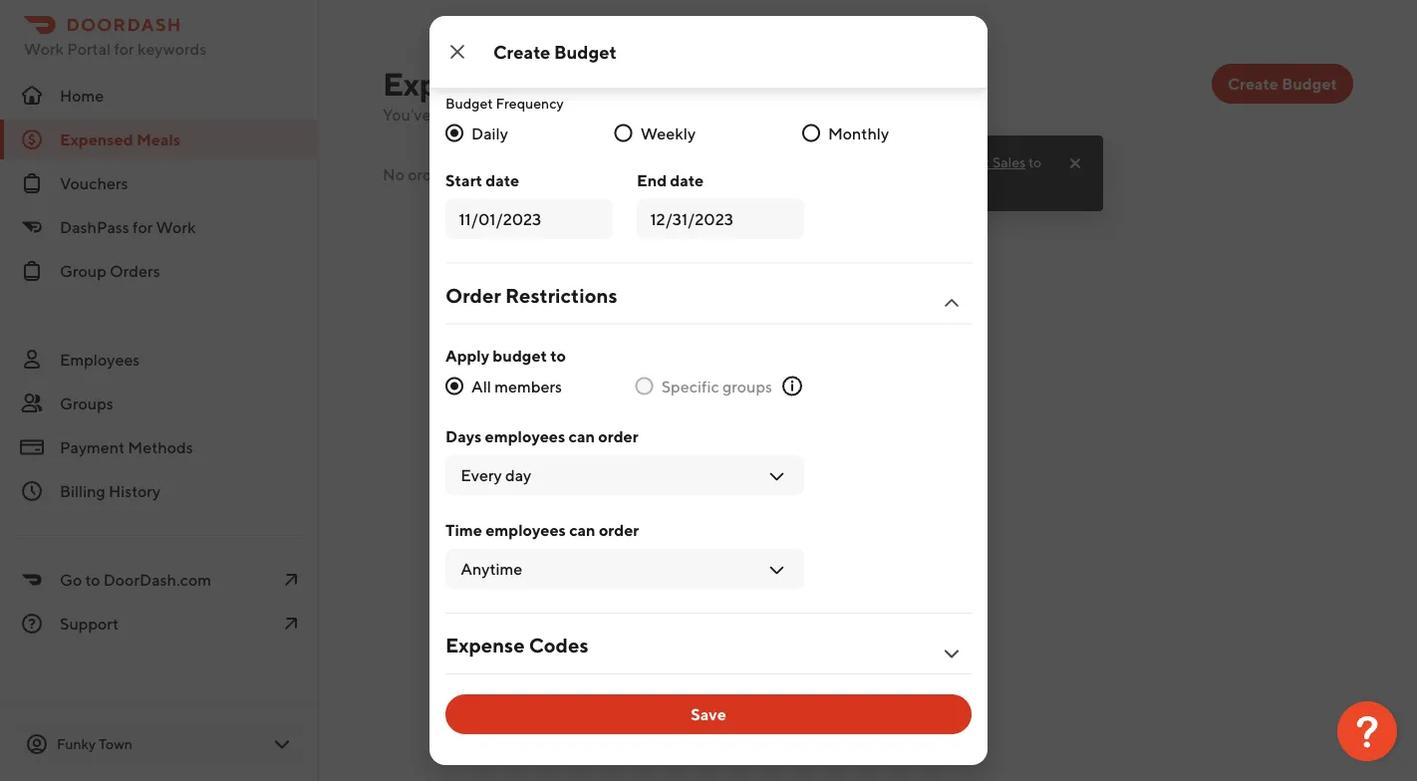 Task type: describe. For each thing, give the bounding box(es) containing it.
doordash.com
[[103, 571, 211, 590]]

expense codes
[[446, 634, 589, 658]]

Weekly radio
[[615, 124, 633, 142]]

plan
[[903, 176, 931, 192]]

group
[[60, 262, 106, 281]]

budget inside create budget button
[[1282, 74, 1338, 93]]

start
[[446, 171, 483, 189]]

free.
[[954, 176, 983, 192]]

sales
[[993, 154, 1026, 171]]

10
[[548, 105, 566, 124]]

support
[[60, 615, 119, 634]]

contact sales
[[942, 154, 1026, 171]]

open resource center image
[[1338, 702, 1398, 762]]

1 vertical spatial expensed meals
[[60, 130, 181, 149]]

weekly
[[641, 124, 696, 143]]

close section button image
[[940, 292, 964, 316]]

to left an
[[801, 176, 814, 192]]

you've created 1 out of 10 of your allotted expensed meals and vouchers.
[[383, 105, 901, 124]]

create budget button
[[1212, 64, 1354, 104]]

billing history
[[60, 482, 161, 501]]

date for end date
[[670, 171, 704, 189]]

end
[[637, 171, 667, 189]]

groups
[[723, 377, 773, 396]]

to right sales
[[1029, 154, 1042, 171]]

Specific groups radio
[[636, 377, 654, 395]]

Recurring button
[[446, 37, 625, 69]]

time employees can order
[[446, 521, 639, 540]]

can for time employees can order
[[569, 521, 596, 540]]

date for start date
[[486, 171, 520, 189]]

tooltip containing to upgrade to an enterprise plan for free.
[[729, 130, 1104, 211]]

0 horizontal spatial expensed
[[60, 130, 133, 149]]

to up members
[[551, 346, 566, 365]]

groups link
[[0, 384, 319, 424]]

budget type
[[446, 11, 525, 27]]

been
[[534, 165, 571, 183]]

specific
[[662, 377, 720, 396]]

expense codes-open section button image
[[940, 642, 964, 666]]

apply budget to
[[446, 346, 566, 365]]

expensed
[[682, 105, 752, 124]]

portal
[[67, 39, 111, 58]]

expensed meals link
[[0, 120, 319, 160]]

order
[[446, 284, 501, 307]]

added.
[[574, 165, 625, 183]]

recurring
[[503, 45, 568, 61]]

your
[[587, 105, 619, 124]]

All members radio
[[446, 377, 464, 395]]

groups
[[60, 394, 113, 413]]

contact
[[942, 154, 990, 171]]

billing history link
[[0, 472, 319, 512]]

0 vertical spatial for
[[114, 39, 134, 58]]

and
[[801, 105, 828, 124]]

enterprise
[[835, 176, 901, 192]]

all members
[[472, 377, 562, 396]]

0 vertical spatial create budget
[[494, 41, 617, 62]]

meals
[[755, 105, 797, 124]]

end date
[[637, 171, 704, 189]]

keywords
[[138, 39, 207, 58]]

specific groups
[[662, 377, 773, 396]]

1 horizontal spatial expensed meals
[[383, 65, 618, 102]]

1 vertical spatial meals
[[136, 130, 181, 149]]

an
[[817, 176, 832, 192]]

for inside to upgrade to an enterprise plan for free.
[[934, 176, 951, 192]]

employees for days
[[485, 427, 566, 446]]

go to doordash.com
[[60, 571, 211, 590]]

dashpass
[[60, 218, 129, 237]]



Task type: vqa. For each thing, say whether or not it's contained in the screenshot.
Time
yes



Task type: locate. For each thing, give the bounding box(es) containing it.
payment methods
[[60, 438, 193, 457]]

type
[[496, 11, 525, 27]]

can for days employees can order
[[569, 427, 595, 446]]

0 vertical spatial employees
[[485, 427, 566, 446]]

create inside button
[[1228, 74, 1279, 93]]

dialog containing order restrictions
[[430, 0, 988, 771]]

order for days employees can order
[[599, 427, 639, 446]]

1 vertical spatial create
[[1228, 74, 1279, 93]]

0 horizontal spatial work
[[24, 39, 64, 58]]

work portal for keywords
[[24, 39, 207, 58]]

1 horizontal spatial expensed
[[383, 65, 526, 102]]

budget
[[446, 11, 493, 27], [554, 41, 617, 62], [1282, 74, 1338, 93], [446, 95, 493, 111]]

contact sales link
[[942, 153, 1026, 172]]

go to doordash.com link
[[0, 560, 319, 600]]

End date text field
[[651, 207, 791, 231]]

1 horizontal spatial create budget
[[1228, 74, 1338, 93]]

expense
[[446, 634, 525, 658]]

go
[[60, 571, 82, 590]]

1 horizontal spatial of
[[569, 105, 583, 124]]

employees
[[60, 350, 140, 369]]

of right the 10
[[569, 105, 583, 124]]

has
[[507, 165, 531, 183]]

1 date from the left
[[486, 171, 520, 189]]

billing
[[60, 482, 106, 501]]

0 horizontal spatial create
[[494, 41, 551, 62]]

0 vertical spatial expensed meals
[[383, 65, 618, 102]]

1 vertical spatial employees
[[486, 521, 566, 540]]

date right start
[[486, 171, 520, 189]]

date right end
[[670, 171, 704, 189]]

vouchers.
[[831, 105, 901, 124]]

work
[[24, 39, 64, 58], [156, 218, 196, 237]]

expensed meals up vouchers
[[60, 130, 181, 149]]

1 vertical spatial work
[[156, 218, 196, 237]]

budget
[[450, 165, 503, 183], [493, 346, 547, 365]]

0 vertical spatial budget
[[450, 165, 503, 183]]

of
[[530, 105, 545, 124], [569, 105, 583, 124]]

employees link
[[0, 340, 319, 380]]

work left portal
[[24, 39, 64, 58]]

1 vertical spatial for
[[934, 176, 951, 192]]

out
[[502, 105, 527, 124]]

time
[[446, 521, 483, 540]]

employees right time
[[486, 521, 566, 540]]

employees for time
[[486, 521, 566, 540]]

for right plan
[[934, 176, 951, 192]]

allotted
[[622, 105, 679, 124]]

employees down members
[[485, 427, 566, 446]]

order restrictions
[[446, 284, 618, 307]]

for right portal
[[114, 39, 134, 58]]

no order budget has been added.
[[383, 165, 625, 183]]

expensed down close create budget image
[[383, 65, 526, 102]]

monthly
[[828, 124, 890, 143]]

1 horizontal spatial meals
[[532, 65, 618, 102]]

history
[[109, 482, 161, 501]]

1 vertical spatial order
[[599, 427, 639, 446]]

None button
[[613, 37, 805, 69]]

days employees can order
[[446, 427, 639, 446]]

1 horizontal spatial work
[[156, 218, 196, 237]]

all
[[472, 377, 492, 396]]

expensed meals
[[383, 65, 618, 102], [60, 130, 181, 149]]

vouchers
[[60, 174, 128, 193]]

1 of from the left
[[530, 105, 545, 124]]

2 of from the left
[[569, 105, 583, 124]]

order
[[408, 165, 447, 183], [599, 427, 639, 446], [599, 521, 639, 540]]

to
[[1029, 154, 1042, 171], [801, 176, 814, 192], [551, 346, 566, 365], [85, 571, 100, 590]]

2 vertical spatial for
[[133, 218, 153, 237]]

0 horizontal spatial of
[[530, 105, 545, 124]]

for
[[114, 39, 134, 58], [934, 176, 951, 192], [133, 218, 153, 237]]

home link
[[0, 76, 319, 116]]

Monthly radio
[[803, 124, 820, 142]]

work down vouchers link on the top left of the page
[[156, 218, 196, 237]]

budget type option group
[[446, 37, 805, 69]]

apply
[[446, 346, 490, 365]]

dashpass for work link
[[0, 207, 319, 247]]

1 horizontal spatial date
[[670, 171, 704, 189]]

codes
[[529, 634, 589, 658]]

create budget inside create budget button
[[1228, 74, 1338, 93]]

order for time employees can order
[[599, 521, 639, 540]]

1
[[493, 105, 499, 124]]

budget frequency
[[446, 95, 564, 111]]

save
[[691, 705, 727, 724]]

0 vertical spatial meals
[[532, 65, 618, 102]]

1 vertical spatial create budget
[[1228, 74, 1338, 93]]

expensed up vouchers
[[60, 130, 133, 149]]

home
[[60, 86, 104, 105]]

tooltip
[[729, 130, 1104, 211]]

Start date text field
[[459, 207, 600, 231]]

employees
[[485, 427, 566, 446], [486, 521, 566, 540]]

0 vertical spatial can
[[569, 427, 595, 446]]

for up orders
[[133, 218, 153, 237]]

payment
[[60, 438, 125, 457]]

group orders link
[[0, 251, 319, 291]]

create budget
[[494, 41, 617, 62], [1228, 74, 1338, 93]]

restrictions
[[505, 284, 618, 307]]

meals
[[532, 65, 618, 102], [136, 130, 181, 149]]

close tooltip image
[[1068, 156, 1084, 171]]

0 horizontal spatial create budget
[[494, 41, 617, 62]]

support link
[[0, 604, 319, 644]]

dashpass for work
[[60, 218, 196, 237]]

days
[[446, 427, 482, 446]]

start date
[[446, 171, 520, 189]]

to inside 'link'
[[85, 571, 100, 590]]

create
[[494, 41, 551, 62], [1228, 74, 1279, 93]]

members
[[495, 377, 562, 396]]

upgrade
[[745, 176, 798, 192]]

meals up the 10
[[532, 65, 618, 102]]

to right go on the left of page
[[85, 571, 100, 590]]

budget left has
[[450, 165, 503, 183]]

0 vertical spatial work
[[24, 39, 64, 58]]

1 vertical spatial expensed
[[60, 130, 133, 149]]

group orders
[[60, 262, 160, 281]]

0 vertical spatial create
[[494, 41, 551, 62]]

you've
[[383, 105, 431, 124]]

1 horizontal spatial create
[[1228, 74, 1279, 93]]

0 horizontal spatial meals
[[136, 130, 181, 149]]

close create budget image
[[446, 40, 470, 64]]

dialog
[[430, 0, 988, 771]]

of left the 10
[[530, 105, 545, 124]]

methods
[[128, 438, 193, 457]]

Daily radio
[[446, 124, 464, 142]]

1 vertical spatial budget
[[493, 346, 547, 365]]

to upgrade to an enterprise plan for free.
[[745, 154, 1042, 192]]

1 vertical spatial can
[[569, 521, 596, 540]]

2 vertical spatial order
[[599, 521, 639, 540]]

expensed
[[383, 65, 526, 102], [60, 130, 133, 149]]

0 horizontal spatial expensed meals
[[60, 130, 181, 149]]

orders
[[110, 262, 160, 281]]

meals up vouchers link on the top left of the page
[[136, 130, 181, 149]]

save button
[[446, 695, 972, 735]]

expensed meals up the 1
[[383, 65, 618, 102]]

none button inside dialog
[[613, 37, 805, 69]]

0 horizontal spatial date
[[486, 171, 520, 189]]

daily
[[472, 124, 508, 143]]

date
[[486, 171, 520, 189], [670, 171, 704, 189]]

2 date from the left
[[670, 171, 704, 189]]

can
[[569, 427, 595, 446], [569, 521, 596, 540]]

created
[[434, 105, 490, 124]]

0 vertical spatial expensed
[[383, 65, 526, 102]]

payment methods link
[[0, 428, 319, 468]]

vouchers link
[[0, 164, 319, 203]]

no
[[383, 165, 405, 183]]

budget up all members
[[493, 346, 547, 365]]

frequency
[[496, 95, 564, 111]]

0 vertical spatial order
[[408, 165, 447, 183]]



